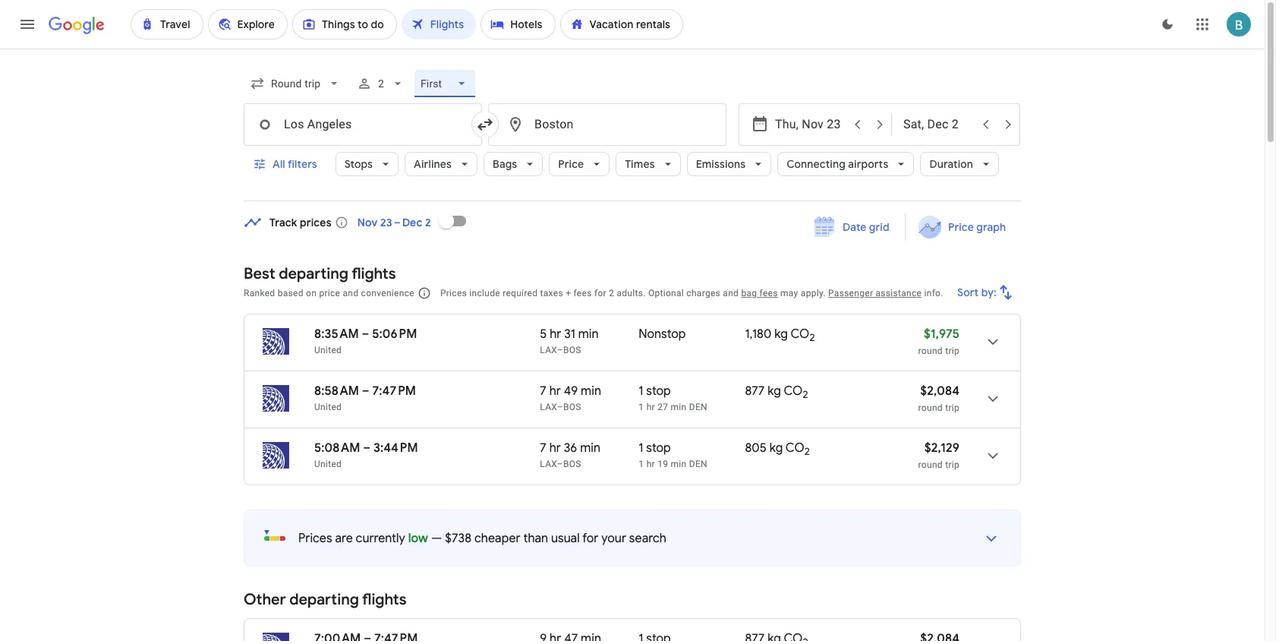 Task type: locate. For each thing, give the bounding box(es) containing it.
sort
[[958, 286, 979, 299]]

trip inside $1,975 round trip
[[946, 346, 960, 356]]

0 vertical spatial 1 stop flight. element
[[639, 384, 671, 401]]

2 2084 us dollars text field from the top
[[921, 631, 960, 641]]

departing up the departure time: 7:00 am. text field
[[290, 590, 359, 609]]

1 round from the top
[[919, 346, 943, 356]]

united down 8:35 am
[[314, 345, 342, 355]]

1 horizontal spatial prices
[[440, 288, 467, 298]]

0 horizontal spatial price
[[558, 157, 584, 171]]

0 vertical spatial departing
[[279, 264, 349, 283]]

min for 7 hr 49 min
[[581, 384, 602, 399]]

bos inside 5 hr 31 min lax – bos
[[564, 345, 582, 355]]

None text field
[[244, 103, 482, 146]]

1 vertical spatial 2084 us dollars text field
[[921, 631, 960, 641]]

find the best price region
[[244, 203, 1022, 253]]

min right 27
[[671, 402, 687, 412]]

trip
[[946, 346, 960, 356], [946, 403, 960, 413], [946, 459, 960, 470]]

total duration 9 hr 47 min. element
[[540, 631, 639, 641]]

price graph
[[948, 220, 1006, 234]]

1 vertical spatial bos
[[564, 402, 582, 412]]

min right 36
[[580, 440, 601, 456]]

2 and from the left
[[723, 288, 739, 298]]

bag
[[742, 288, 757, 298]]

loading results progress bar
[[0, 49, 1265, 52]]

than
[[524, 531, 548, 546]]

min inside 7 hr 49 min lax – bos
[[581, 384, 602, 399]]

min inside 1 stop 1 hr 27 min den
[[671, 402, 687, 412]]

2
[[378, 77, 385, 90], [425, 216, 431, 229], [609, 288, 615, 298], [810, 331, 815, 344], [803, 388, 808, 401], [805, 445, 810, 458]]

1 vertical spatial departing
[[290, 590, 359, 609]]

duration
[[930, 157, 974, 171]]

2 vertical spatial bos
[[564, 459, 582, 469]]

3 round from the top
[[919, 459, 943, 470]]

lax inside 5 hr 31 min lax – bos
[[540, 345, 557, 355]]

– left 7:47 pm text box
[[362, 384, 370, 399]]

1 bos from the top
[[564, 345, 582, 355]]

lax down total duration 7 hr 49 min. element
[[540, 402, 557, 412]]

0 vertical spatial kg
[[775, 327, 788, 342]]

layover (1 of 1) is a 1 hr 19 min layover at denver international airport in denver. element
[[639, 458, 738, 470]]

7 left 49
[[540, 384, 547, 399]]

0 vertical spatial bos
[[564, 345, 582, 355]]

1 vertical spatial stop
[[647, 440, 671, 456]]

3 bos from the top
[[564, 459, 582, 469]]

1 vertical spatial flights
[[362, 590, 407, 609]]

2 trip from the top
[[946, 403, 960, 413]]

airports
[[849, 157, 889, 171]]

lax inside 7 hr 49 min lax – bos
[[540, 402, 557, 412]]

trip inside $2,129 round trip
[[946, 459, 960, 470]]

co inside 805 kg co 2
[[786, 440, 805, 456]]

round down $1,975
[[919, 346, 943, 356]]

den inside 1 stop 1 hr 27 min den
[[689, 402, 708, 412]]

fees
[[574, 288, 592, 298], [760, 288, 778, 298]]

trip inside $2,084 round trip
[[946, 403, 960, 413]]

price inside button
[[948, 220, 974, 234]]

co inside 1,180 kg co 2
[[791, 327, 810, 342]]

price inside popup button
[[558, 157, 584, 171]]

lax down the total duration 7 hr 36 min. element
[[540, 459, 557, 469]]

2 vertical spatial lax
[[540, 459, 557, 469]]

1 vertical spatial 1 stop flight. element
[[639, 440, 671, 458]]

3 trip from the top
[[946, 459, 960, 470]]

price right bags popup button
[[558, 157, 584, 171]]

bos
[[564, 345, 582, 355], [564, 402, 582, 412], [564, 459, 582, 469]]

den right 27
[[689, 402, 708, 412]]

for left adults.
[[595, 288, 607, 298]]

den for 877
[[689, 402, 708, 412]]

search
[[629, 531, 667, 546]]

round down $2,129 'text field'
[[919, 459, 943, 470]]

sort by:
[[958, 286, 997, 299]]

bags button
[[484, 146, 543, 182]]

0 vertical spatial 2084 us dollars text field
[[921, 384, 960, 399]]

1 1 stop flight. element from the top
[[639, 384, 671, 401]]

times
[[625, 157, 655, 171]]

7 inside 7 hr 36 min lax – bos
[[540, 440, 547, 456]]

bos inside 7 hr 36 min lax – bos
[[564, 459, 582, 469]]

co right the 805
[[786, 440, 805, 456]]

hr inside 1 stop 1 hr 27 min den
[[647, 402, 655, 412]]

round inside $2,084 round trip
[[919, 403, 943, 413]]

2 vertical spatial co
[[786, 440, 805, 456]]

Return text field
[[904, 104, 974, 145]]

lax for 7 hr 49 min
[[540, 402, 557, 412]]

1 stop flight. element for 7 hr 36 min
[[639, 440, 671, 458]]

0 vertical spatial prices
[[440, 288, 467, 298]]

1 vertical spatial prices
[[298, 531, 332, 546]]

7 for 7 hr 49 min
[[540, 384, 547, 399]]

kg right 877
[[768, 384, 781, 399]]

0 vertical spatial den
[[689, 402, 708, 412]]

trip down $2,084
[[946, 403, 960, 413]]

co right 1,180
[[791, 327, 810, 342]]

lax inside 7 hr 36 min lax – bos
[[540, 459, 557, 469]]

0 horizontal spatial fees
[[574, 288, 592, 298]]

kg inside 1,180 kg co 2
[[775, 327, 788, 342]]

1 7 from the top
[[540, 384, 547, 399]]

0 vertical spatial co
[[791, 327, 810, 342]]

kg right the 805
[[770, 440, 783, 456]]

flights for other departing flights
[[362, 590, 407, 609]]

hr inside 7 hr 36 min lax – bos
[[550, 440, 561, 456]]

7 left 36
[[540, 440, 547, 456]]

kg
[[775, 327, 788, 342], [768, 384, 781, 399], [770, 440, 783, 456]]

hr left 36
[[550, 440, 561, 456]]

1 trip from the top
[[946, 346, 960, 356]]

1 vertical spatial 7
[[540, 440, 547, 456]]

0 vertical spatial round
[[919, 346, 943, 356]]

price button
[[549, 146, 610, 182]]

2 bos from the top
[[564, 402, 582, 412]]

hr inside 1 stop 1 hr 19 min den
[[647, 459, 655, 469]]

0 vertical spatial price
[[558, 157, 584, 171]]

0 horizontal spatial prices
[[298, 531, 332, 546]]

0 vertical spatial 7
[[540, 384, 547, 399]]

all filters button
[[244, 146, 329, 182]]

lax for 7 hr 36 min
[[540, 459, 557, 469]]

round down $2,084
[[919, 403, 943, 413]]

Arrival time: 7:47 PM. text field
[[373, 384, 416, 399]]

0 vertical spatial united
[[314, 345, 342, 355]]

stop inside 1 stop 1 hr 27 min den
[[647, 384, 671, 399]]

2 inside 877 kg co 2
[[803, 388, 808, 401]]

0 vertical spatial stop
[[647, 384, 671, 399]]

805
[[745, 440, 767, 456]]

None text field
[[488, 103, 727, 146]]

united inside 5:08 am – 3:44 pm united
[[314, 459, 342, 469]]

hr inside 7 hr 49 min lax – bos
[[550, 384, 561, 399]]

bos down 36
[[564, 459, 582, 469]]

0 vertical spatial flights
[[352, 264, 396, 283]]

2 vertical spatial kg
[[770, 440, 783, 456]]

1 horizontal spatial and
[[723, 288, 739, 298]]

co inside 877 kg co 2
[[784, 384, 803, 399]]

1 stop flight. element
[[639, 384, 671, 401], [639, 440, 671, 458], [639, 631, 671, 641]]

flights up arrival time: 7:47 pm. text field
[[362, 590, 407, 609]]

$738
[[445, 531, 472, 546]]

round inside $1,975 round trip
[[919, 346, 943, 356]]

2 1 stop flight. element from the top
[[639, 440, 671, 458]]

1 vertical spatial lax
[[540, 402, 557, 412]]

connecting airports button
[[778, 146, 915, 182]]

den for 805
[[689, 459, 708, 469]]

2 united from the top
[[314, 402, 342, 412]]

1 united from the top
[[314, 345, 342, 355]]

trip for $1,975
[[946, 346, 960, 356]]

1 left 27
[[639, 402, 644, 412]]

round inside $2,129 round trip
[[919, 459, 943, 470]]

none search field containing all filters
[[244, 65, 1022, 201]]

– inside 7 hr 36 min lax – bos
[[557, 459, 564, 469]]

7 inside 7 hr 49 min lax – bos
[[540, 384, 547, 399]]

Departure text field
[[775, 104, 845, 145]]

1 stop from the top
[[647, 384, 671, 399]]

1 vertical spatial co
[[784, 384, 803, 399]]

hr left 27
[[647, 402, 655, 412]]

prices left the "are"
[[298, 531, 332, 546]]

31
[[564, 327, 576, 342]]

min right 49
[[581, 384, 602, 399]]

stop up 27
[[647, 384, 671, 399]]

hr right 5
[[550, 327, 562, 342]]

3 united from the top
[[314, 459, 342, 469]]

united down 5:08 am
[[314, 459, 342, 469]]

None field
[[244, 70, 348, 97], [415, 70, 476, 97], [244, 70, 348, 97], [415, 70, 476, 97]]

departing up on
[[279, 264, 349, 283]]

min right 19
[[671, 459, 687, 469]]

nov 23 – dec 2
[[358, 216, 431, 229]]

0 horizontal spatial and
[[343, 288, 359, 298]]

5 hr 31 min lax – bos
[[540, 327, 599, 355]]

2 round from the top
[[919, 403, 943, 413]]

min for 5 hr 31 min
[[579, 327, 599, 342]]

kg right 1,180
[[775, 327, 788, 342]]

min inside 7 hr 36 min lax – bos
[[580, 440, 601, 456]]

price for price
[[558, 157, 584, 171]]

leaves los angeles international airport at 5:08 am on thursday, november 23 and arrives at boston logan international airport at 3:44 pm on thursday, november 23. element
[[314, 440, 418, 456]]

ranked based on price and convenience
[[244, 288, 415, 298]]

hr inside 5 hr 31 min lax – bos
[[550, 327, 562, 342]]

united inside 8:58 am – 7:47 pm united
[[314, 402, 342, 412]]

bags
[[493, 157, 517, 171]]

main content containing best departing flights
[[244, 203, 1022, 641]]

all
[[273, 157, 285, 171]]

main content
[[244, 203, 1022, 641]]

1 horizontal spatial fees
[[760, 288, 778, 298]]

3 1 stop flight. element from the top
[[639, 631, 671, 641]]

2 vertical spatial united
[[314, 459, 342, 469]]

–
[[362, 327, 369, 342], [557, 345, 564, 355], [362, 384, 370, 399], [557, 402, 564, 412], [363, 440, 371, 456], [557, 459, 564, 469]]

stop for 7 hr 49 min
[[647, 384, 671, 399]]

round for $2,084
[[919, 403, 943, 413]]

prices
[[440, 288, 467, 298], [298, 531, 332, 546]]

+
[[566, 288, 571, 298]]

united inside 8:35 am – 5:06 pm united
[[314, 345, 342, 355]]

7 for 7 hr 36 min
[[540, 440, 547, 456]]

1 vertical spatial price
[[948, 220, 974, 234]]

total duration 5 hr 31 min. element
[[540, 327, 639, 344]]

2 1 from the top
[[639, 402, 644, 412]]

877
[[745, 384, 765, 399]]

nonstop flight. element
[[639, 327, 686, 344]]

1 vertical spatial kg
[[768, 384, 781, 399]]

– down total duration 5 hr 31 min. element
[[557, 345, 564, 355]]

kg inside 805 kg co 2
[[770, 440, 783, 456]]

trip down $1,975
[[946, 346, 960, 356]]

fees right '+'
[[574, 288, 592, 298]]

lax for 5 hr 31 min
[[540, 345, 557, 355]]

1 vertical spatial united
[[314, 402, 342, 412]]

$1,975
[[924, 327, 960, 342]]

co for 805
[[786, 440, 805, 456]]

2 vertical spatial 1 stop flight. element
[[639, 631, 671, 641]]

2 vertical spatial trip
[[946, 459, 960, 470]]

1 vertical spatial round
[[919, 403, 943, 413]]

1 lax from the top
[[540, 345, 557, 355]]

prices for prices include required taxes + fees for 2 adults. optional charges and bag fees may apply. passenger assistance
[[440, 288, 467, 298]]

fees right bag
[[760, 288, 778, 298]]

other departing flights
[[244, 590, 407, 609]]

2 7 from the top
[[540, 440, 547, 456]]

low
[[408, 531, 428, 546]]

2 den from the top
[[689, 459, 708, 469]]

2 lax from the top
[[540, 402, 557, 412]]

7:47 pm
[[373, 384, 416, 399]]

flights
[[352, 264, 396, 283], [362, 590, 407, 609]]

1 stop 1 hr 19 min den
[[639, 440, 708, 469]]

8:35 am
[[314, 327, 359, 342]]

min
[[579, 327, 599, 342], [581, 384, 602, 399], [671, 402, 687, 412], [580, 440, 601, 456], [671, 459, 687, 469]]

2 fees from the left
[[760, 288, 778, 298]]

trip down $2,129 'text field'
[[946, 459, 960, 470]]

united
[[314, 345, 342, 355], [314, 402, 342, 412], [314, 459, 342, 469]]

0 vertical spatial trip
[[946, 346, 960, 356]]

min right 31
[[579, 327, 599, 342]]

1 2084 us dollars text field from the top
[[921, 384, 960, 399]]

price graph button
[[909, 213, 1018, 241]]

hr for 5 hr 31 min
[[550, 327, 562, 342]]

bos down 31
[[564, 345, 582, 355]]

hr
[[550, 327, 562, 342], [550, 384, 561, 399], [647, 402, 655, 412], [550, 440, 561, 456], [647, 459, 655, 469]]

bos down 49
[[564, 402, 582, 412]]

departing
[[279, 264, 349, 283], [290, 590, 359, 609]]

united down the 8:58 am
[[314, 402, 342, 412]]

round
[[919, 346, 943, 356], [919, 403, 943, 413], [919, 459, 943, 470]]

date grid
[[843, 220, 890, 234]]

grid
[[870, 220, 890, 234]]

required
[[503, 288, 538, 298]]

—
[[431, 531, 442, 546]]

stop inside 1 stop 1 hr 19 min den
[[647, 440, 671, 456]]

for
[[595, 288, 607, 298], [583, 531, 599, 546]]

hr left 19
[[647, 459, 655, 469]]

flights up convenience
[[352, 264, 396, 283]]

1 up layover (1 of 1) is a 1 hr 27 min layover at denver international airport in denver. element at the bottom
[[639, 384, 644, 399]]

1 horizontal spatial price
[[948, 220, 974, 234]]

Arrival time: 3:44 PM. text field
[[374, 440, 418, 456]]

stop up 19
[[647, 440, 671, 456]]

1 stop flight. element for 7 hr 49 min
[[639, 384, 671, 401]]

total duration 7 hr 49 min. element
[[540, 384, 639, 401]]

1 den from the top
[[689, 402, 708, 412]]

1 left 19
[[639, 459, 644, 469]]

round for $2,129
[[919, 459, 943, 470]]

bos inside 7 hr 49 min lax – bos
[[564, 402, 582, 412]]

airlines button
[[405, 146, 478, 182]]

prices right learn more about ranking icon
[[440, 288, 467, 298]]

0 vertical spatial lax
[[540, 345, 557, 355]]

and left bag
[[723, 288, 739, 298]]

Departure time: 8:35 AM. text field
[[314, 327, 359, 342]]

round for $1,975
[[919, 346, 943, 356]]

cheaper
[[475, 531, 521, 546]]

2084 US dollars text field
[[921, 384, 960, 399], [921, 631, 960, 641]]

19
[[658, 459, 669, 469]]

3 lax from the top
[[540, 459, 557, 469]]

price left graph
[[948, 220, 974, 234]]

– down the total duration 7 hr 36 min. element
[[557, 459, 564, 469]]

bos for 36
[[564, 459, 582, 469]]

den inside 1 stop 1 hr 19 min den
[[689, 459, 708, 469]]

lax
[[540, 345, 557, 355], [540, 402, 557, 412], [540, 459, 557, 469]]

– down total duration 7 hr 49 min. element
[[557, 402, 564, 412]]

– right 8:35 am text box at the left of page
[[362, 327, 369, 342]]

2 inside popup button
[[378, 77, 385, 90]]

lax down 5
[[540, 345, 557, 355]]

hr left 49
[[550, 384, 561, 399]]

den
[[689, 402, 708, 412], [689, 459, 708, 469]]

4 1 from the top
[[639, 459, 644, 469]]

and right price
[[343, 288, 359, 298]]

None search field
[[244, 65, 1022, 201]]

united for 8:35 am
[[314, 345, 342, 355]]

2 stop from the top
[[647, 440, 671, 456]]

stop
[[647, 384, 671, 399], [647, 440, 671, 456]]

change appearance image
[[1150, 6, 1186, 43]]

2 vertical spatial round
[[919, 459, 943, 470]]

co right 877
[[784, 384, 803, 399]]

sort by: button
[[952, 274, 1022, 311]]

price
[[558, 157, 584, 171], [948, 220, 974, 234]]

$2,084 round trip
[[919, 384, 960, 413]]

1 vertical spatial trip
[[946, 403, 960, 413]]

– left arrival time: 3:44 pm. text field at the bottom of page
[[363, 440, 371, 456]]

bos for 49
[[564, 402, 582, 412]]

min inside 5 hr 31 min lax – bos
[[579, 327, 599, 342]]

kg inside 877 kg co 2
[[768, 384, 781, 399]]

1 vertical spatial den
[[689, 459, 708, 469]]

3 1 from the top
[[639, 440, 644, 456]]

for left your
[[583, 531, 599, 546]]

$2,084
[[921, 384, 960, 399]]

den right 19
[[689, 459, 708, 469]]

1 up layover (1 of 1) is a 1 hr 19 min layover at denver international airport in denver. element
[[639, 440, 644, 456]]

– inside 8:58 am – 7:47 pm united
[[362, 384, 370, 399]]



Task type: vqa. For each thing, say whether or not it's contained in the screenshot.
The Boeing to the bottom
no



Task type: describe. For each thing, give the bounding box(es) containing it.
0 vertical spatial for
[[595, 288, 607, 298]]

include
[[470, 288, 500, 298]]

departing for other
[[290, 590, 359, 609]]

kg for 1,180
[[775, 327, 788, 342]]

are
[[335, 531, 353, 546]]

bag fees button
[[742, 288, 778, 298]]

duration button
[[921, 146, 1000, 182]]

best
[[244, 264, 275, 283]]

flight details. leaves los angeles international airport at 8:58 am on thursday, november 23 and arrives at boston logan international airport at 7:47 pm on thursday, november 23. image
[[975, 380, 1012, 417]]

main menu image
[[18, 15, 36, 33]]

co for 1,180
[[791, 327, 810, 342]]

other
[[244, 590, 286, 609]]

trip for $2,129
[[946, 459, 960, 470]]

5
[[540, 327, 547, 342]]

1 1 from the top
[[639, 384, 644, 399]]

airlines
[[414, 157, 452, 171]]

connecting
[[787, 157, 846, 171]]

based
[[278, 288, 304, 298]]

– inside 8:35 am – 5:06 pm united
[[362, 327, 369, 342]]

Departure time: 5:08 AM. text field
[[314, 440, 360, 456]]

877 kg co 2
[[745, 384, 808, 401]]

prices include required taxes + fees for 2 adults. optional charges and bag fees may apply. passenger assistance
[[440, 288, 922, 298]]

36
[[564, 440, 578, 456]]

8:58 am
[[314, 384, 359, 399]]

min for 7 hr 36 min
[[580, 440, 601, 456]]

hr for 7 hr 49 min
[[550, 384, 561, 399]]

track prices
[[270, 216, 332, 229]]

– inside 5 hr 31 min lax – bos
[[557, 345, 564, 355]]

connecting airports
[[787, 157, 889, 171]]

on
[[306, 288, 317, 298]]

passenger assistance button
[[829, 288, 922, 298]]

leaves los angeles international airport at 8:58 am on thursday, november 23 and arrives at boston logan international airport at 7:47 pm on thursday, november 23. element
[[314, 384, 416, 399]]

2 button
[[351, 65, 412, 102]]

leaves los angeles international airport at 7:00 am on thursday, november 23 and arrives at boston logan international airport at 7:47 pm on thursday, november 23. element
[[314, 631, 418, 641]]

hr for 7 hr 36 min
[[550, 440, 561, 456]]

graph
[[977, 220, 1006, 234]]

charges
[[687, 288, 721, 298]]

apply.
[[801, 288, 826, 298]]

2 inside 805 kg co 2
[[805, 445, 810, 458]]

prices are currently low — $738 cheaper than usual for your search
[[298, 531, 667, 546]]

– inside 5:08 am – 3:44 pm united
[[363, 440, 371, 456]]

kg for 877
[[768, 384, 781, 399]]

nonstop
[[639, 327, 686, 342]]

5:08 am – 3:44 pm united
[[314, 440, 418, 469]]

emissions
[[696, 157, 746, 171]]

convenience
[[361, 288, 415, 298]]

bos for 31
[[564, 345, 582, 355]]

price for price graph
[[948, 220, 974, 234]]

stops button
[[335, 146, 399, 182]]

kg for 805
[[770, 440, 783, 456]]

co for 877
[[784, 384, 803, 399]]

2084 us dollars text field containing $2,084
[[921, 384, 960, 399]]

filters
[[288, 157, 317, 171]]

2129 US dollars text field
[[925, 440, 960, 456]]

8:35 am – 5:06 pm united
[[314, 327, 417, 355]]

flights for best departing flights
[[352, 264, 396, 283]]

trip for $2,084
[[946, 403, 960, 413]]

none text field inside search field
[[488, 103, 727, 146]]

1 vertical spatial for
[[583, 531, 599, 546]]

Arrival time: 7:47 PM. text field
[[374, 631, 418, 641]]

times button
[[616, 146, 681, 182]]

total duration 7 hr 36 min. element
[[540, 440, 639, 458]]

$2,129 round trip
[[919, 440, 960, 470]]

learn more about ranking image
[[418, 286, 431, 300]]

swap origin and destination. image
[[476, 115, 494, 134]]

currently
[[356, 531, 405, 546]]

– inside 7 hr 49 min lax – bos
[[557, 402, 564, 412]]

track
[[270, 216, 297, 229]]

Departure time: 8:58 AM. text field
[[314, 384, 359, 399]]

Arrival time: 5:06 PM. text field
[[372, 327, 417, 342]]

49
[[564, 384, 578, 399]]

stop for 7 hr 36 min
[[647, 440, 671, 456]]

all filters
[[273, 157, 317, 171]]

best departing flights
[[244, 264, 396, 283]]

ranked
[[244, 288, 275, 298]]

nov
[[358, 216, 378, 229]]

1,180
[[745, 327, 772, 342]]

prices for prices are currently low — $738 cheaper than usual for your search
[[298, 531, 332, 546]]

27
[[658, 402, 669, 412]]

1 fees from the left
[[574, 288, 592, 298]]

emissions button
[[687, 146, 772, 182]]

stops
[[345, 157, 373, 171]]

min inside 1 stop 1 hr 19 min den
[[671, 459, 687, 469]]

leaves los angeles international airport at 8:35 am on thursday, november 23 and arrives at boston logan international airport at 5:06 pm on thursday, november 23. element
[[314, 327, 417, 342]]

flight details. leaves los angeles international airport at 8:35 am on thursday, november 23 and arrives at boston logan international airport at 5:06 pm on thursday, november 23. image
[[975, 324, 1012, 360]]

united for 8:58 am
[[314, 402, 342, 412]]

adults.
[[617, 288, 646, 298]]

departing for best
[[279, 264, 349, 283]]

5:06 pm
[[372, 327, 417, 342]]

flight details. leaves los angeles international airport at 5:08 am on thursday, november 23 and arrives at boston logan international airport at 3:44 pm on thursday, november 23. image
[[975, 437, 1012, 474]]

1 stop 1 hr 27 min den
[[639, 384, 708, 412]]

date
[[843, 220, 867, 234]]

2 inside 1,180 kg co 2
[[810, 331, 815, 344]]

taxes
[[540, 288, 563, 298]]

8:58 am – 7:47 pm united
[[314, 384, 416, 412]]

1975 US dollars text field
[[924, 327, 960, 342]]

1,180 kg co 2
[[745, 327, 815, 344]]

7 hr 36 min lax – bos
[[540, 440, 601, 469]]

may
[[781, 288, 799, 298]]

5:08 am
[[314, 440, 360, 456]]

Departure time: 7:00 AM. text field
[[314, 631, 361, 641]]

your
[[602, 531, 627, 546]]

price
[[319, 288, 340, 298]]

1 and from the left
[[343, 288, 359, 298]]

805 kg co 2
[[745, 440, 810, 458]]

assistance
[[876, 288, 922, 298]]

3:44 pm
[[374, 440, 418, 456]]

united for 5:08 am
[[314, 459, 342, 469]]

optional
[[649, 288, 684, 298]]

layover (1 of 1) is a 1 hr 27 min layover at denver international airport in denver. element
[[639, 401, 738, 413]]

passenger
[[829, 288, 874, 298]]

usual
[[551, 531, 580, 546]]

$2,129
[[925, 440, 960, 456]]

more details image
[[974, 520, 1010, 557]]

$1,975 round trip
[[919, 327, 960, 356]]

2 inside find the best price region
[[425, 216, 431, 229]]

by:
[[982, 286, 997, 299]]

23 – dec
[[380, 216, 423, 229]]

7 hr 49 min lax – bos
[[540, 384, 602, 412]]

learn more about tracked prices image
[[335, 216, 348, 229]]

prices
[[300, 216, 332, 229]]



